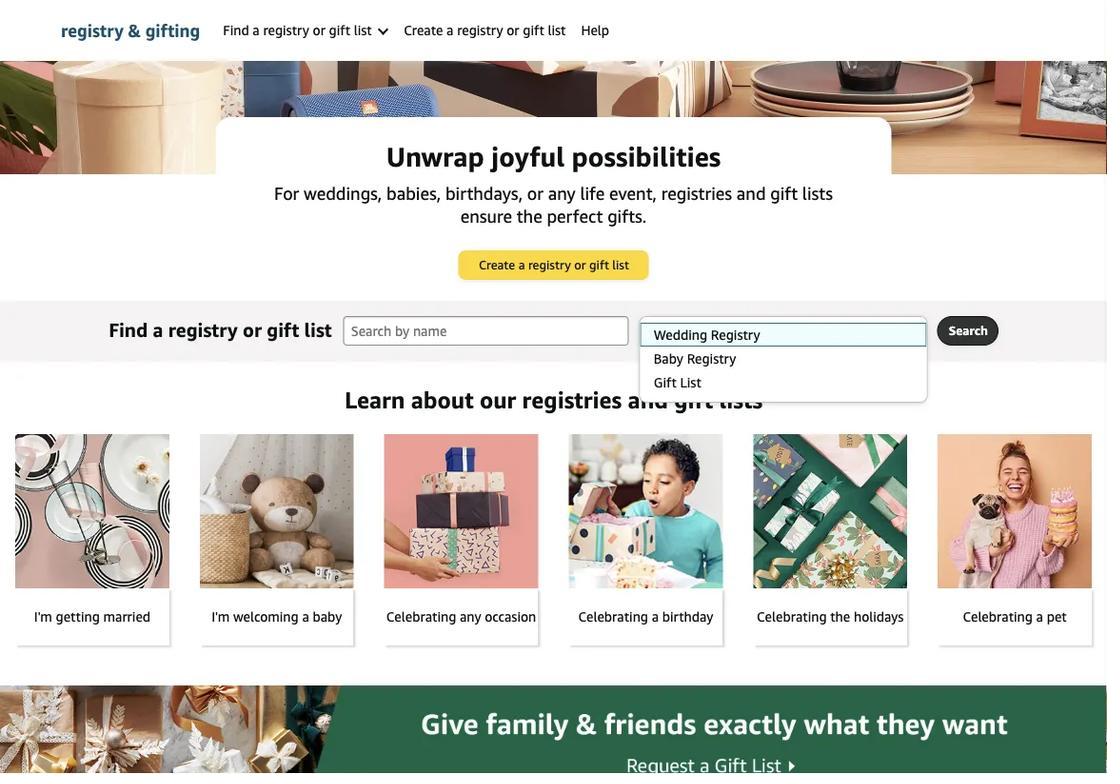 Task type: describe. For each thing, give the bounding box(es) containing it.
a child opening a birthday present image
[[569, 434, 723, 588]]

wrapped holiday gifts with name tags image
[[754, 434, 908, 588]]

by
[[693, 323, 706, 338]]

search by
[[652, 323, 706, 338]]

i'm getting married link
[[15, 434, 169, 645]]

babies,
[[387, 183, 441, 203]]

possibilities
[[572, 141, 721, 173]]

celebrating for celebrating a pet
[[963, 609, 1033, 625]]

for weddings, babies, birthdays, or any life event, registries and gift lists ensure the perfect gifts.
[[274, 183, 833, 226]]

wedding registry baby registry gift list
[[654, 327, 761, 390]]

0 vertical spatial registry
[[711, 327, 761, 343]]

registry inside the registry & gifting 'link'
[[61, 20, 124, 40]]

married
[[103, 609, 151, 625]]

celebrating for celebrating any occasion
[[386, 609, 456, 625]]

joyful
[[491, 141, 565, 173]]

registry inside find a registry or gift list link
[[263, 22, 309, 38]]

1 vertical spatial create a registry or gift list
[[479, 258, 629, 272]]

baby nursery with crib and teddy bear image
[[200, 434, 354, 588]]

for
[[274, 183, 299, 203]]

1 vertical spatial lists
[[719, 386, 763, 414]]

a pair of champagne flutes on top of plates with ribbon image
[[15, 434, 169, 588]]

0 horizontal spatial create
[[404, 22, 443, 38]]

1 vertical spatial registry
[[687, 351, 737, 367]]

0 horizontal spatial find
[[109, 318, 148, 341]]

life
[[580, 183, 605, 203]]

holidays
[[854, 609, 904, 625]]

unwrap
[[386, 141, 484, 173]]

search for search by
[[652, 323, 690, 338]]

gifting
[[145, 20, 200, 40]]

registry & gifting link
[[61, 0, 200, 61]]

celebrating a pet
[[963, 609, 1067, 625]]

celebrating for celebrating the holidays
[[757, 609, 827, 625]]

request a gift list image
[[0, 685, 1108, 774]]

celebrating a pet link
[[938, 434, 1092, 645]]

registry & gifting
[[61, 20, 200, 40]]

celebrating any occasion
[[386, 609, 536, 625]]

getting
[[56, 609, 100, 625]]

i'm for i'm welcoming a baby
[[212, 609, 230, 625]]

gifts.
[[608, 206, 647, 226]]

help
[[581, 22, 610, 38]]

Search submit
[[939, 317, 998, 345]]

1 vertical spatial create
[[479, 258, 515, 272]]

birthdays,
[[446, 183, 523, 203]]

a hand holding a stack of wraped gifts image
[[384, 434, 539, 588]]

0 vertical spatial create a registry or gift list
[[404, 22, 566, 38]]

custom gift boxes and confetti image
[[0, 0, 1108, 174]]

welcoming
[[233, 609, 299, 625]]

weddings,
[[304, 183, 382, 203]]

i'm welcoming a baby
[[212, 609, 342, 625]]

gift inside for weddings, babies, birthdays, or any life event, registries and gift lists ensure the perfect gifts.
[[771, 183, 798, 203]]

baby registry link
[[641, 347, 927, 370]]

1 vertical spatial create a registry or gift list link
[[459, 251, 648, 279]]

celebrating any occasion link
[[384, 434, 539, 645]]

0 vertical spatial create a registry or gift list link
[[396, 0, 574, 61]]

0 vertical spatial find
[[223, 22, 249, 38]]

1 vertical spatial find a registry or gift list
[[109, 318, 332, 341]]



Task type: vqa. For each thing, say whether or not it's contained in the screenshot.
off for $18.39 $22.99
no



Task type: locate. For each thing, give the bounding box(es) containing it.
unwrap joyful possibilities
[[386, 141, 721, 173]]

list box containing wedding registry
[[640, 323, 927, 394]]

any inside for weddings, babies, birthdays, or any life event, registries and gift lists ensure the perfect gifts.
[[548, 183, 576, 203]]

learn
[[345, 386, 405, 414]]

0 vertical spatial the
[[517, 206, 543, 226]]

0 vertical spatial registries
[[662, 183, 732, 203]]

0 horizontal spatial the
[[517, 206, 543, 226]]

1 vertical spatial find
[[109, 318, 148, 341]]

0 vertical spatial find a registry or gift list
[[223, 22, 375, 38]]

find
[[223, 22, 249, 38], [109, 318, 148, 341]]

the right ensure
[[517, 206, 543, 226]]

search
[[652, 323, 690, 338], [949, 323, 988, 338]]

1 horizontal spatial registries
[[662, 183, 732, 203]]

the
[[517, 206, 543, 226], [831, 609, 851, 625]]

or
[[313, 22, 326, 38], [507, 22, 520, 38], [527, 183, 544, 203], [574, 258, 586, 272], [243, 318, 262, 341]]

a
[[253, 22, 260, 38], [447, 22, 454, 38], [519, 258, 525, 272], [153, 318, 163, 341], [302, 609, 309, 625], [652, 609, 659, 625], [1037, 609, 1044, 625]]

create
[[404, 22, 443, 38], [479, 258, 515, 272]]

create a registry or gift list link
[[396, 0, 574, 61], [459, 251, 648, 279]]

and
[[737, 183, 766, 203], [628, 386, 669, 414]]

registries
[[662, 183, 732, 203], [522, 386, 622, 414]]

2 search from the left
[[949, 323, 988, 338]]

3 celebrating from the left
[[757, 609, 827, 625]]

find a registry or gift list link
[[216, 0, 396, 61]]

1 vertical spatial the
[[831, 609, 851, 625]]

celebrating left holidays
[[757, 609, 827, 625]]

any left occasion
[[460, 609, 481, 625]]

1 search from the left
[[652, 323, 690, 338]]

baby
[[654, 351, 684, 367]]

0 vertical spatial any
[[548, 183, 576, 203]]

i'm left 'welcoming'
[[212, 609, 230, 625]]

1 vertical spatial any
[[460, 609, 481, 625]]

celebrating the holidays
[[757, 609, 904, 625]]

1 horizontal spatial any
[[548, 183, 576, 203]]

&
[[128, 20, 141, 40]]

celebrating
[[386, 609, 456, 625], [579, 609, 648, 625], [757, 609, 827, 625], [963, 609, 1033, 625]]

pet parent with dog and dessert image
[[938, 434, 1092, 588]]

or inside for weddings, babies, birthdays, or any life event, registries and gift lists ensure the perfect gifts.
[[527, 183, 544, 203]]

i'm for i'm getting married
[[34, 609, 52, 625]]

0 vertical spatial create
[[404, 22, 443, 38]]

registries right the our
[[522, 386, 622, 414]]

registry right by
[[711, 327, 761, 343]]

1 horizontal spatial lists
[[803, 183, 833, 203]]

1 horizontal spatial find
[[223, 22, 249, 38]]

i'm
[[34, 609, 52, 625], [212, 609, 230, 625]]

i'm welcoming a baby link
[[200, 434, 354, 645]]

baby
[[313, 609, 342, 625]]

celebrating for celebrating a birthday
[[579, 609, 648, 625]]

help link
[[574, 0, 617, 61]]

0 horizontal spatial any
[[460, 609, 481, 625]]

lists
[[803, 183, 833, 203], [719, 386, 763, 414]]

perfect
[[547, 206, 603, 226]]

celebrating the holidays link
[[754, 434, 908, 645]]

1 horizontal spatial search
[[949, 323, 988, 338]]

celebrating left pet in the right bottom of the page
[[963, 609, 1033, 625]]

search right 'dropdown' icon
[[949, 323, 988, 338]]

the inside for weddings, babies, birthdays, or any life event, registries and gift lists ensure the perfect gifts.
[[517, 206, 543, 226]]

1 horizontal spatial create
[[479, 258, 515, 272]]

1 vertical spatial registries
[[522, 386, 622, 414]]

search for search
[[949, 323, 988, 338]]

search up baby on the top
[[652, 323, 690, 338]]

wedding registry link
[[641, 323, 927, 347]]

list box
[[640, 323, 927, 394]]

0 horizontal spatial registries
[[522, 386, 622, 414]]

gift
[[329, 22, 350, 38], [523, 22, 544, 38], [771, 183, 798, 203], [590, 258, 609, 272], [267, 318, 299, 341], [675, 386, 713, 414]]

0 horizontal spatial lists
[[719, 386, 763, 414]]

birthday
[[662, 609, 714, 625]]

wedding registry option
[[640, 323, 927, 347]]

any inside celebrating any occasion link
[[460, 609, 481, 625]]

Search by name text field
[[344, 316, 629, 346]]

pet
[[1047, 609, 1067, 625]]

ensure
[[461, 206, 512, 226]]

list
[[680, 375, 702, 390]]

event,
[[610, 183, 657, 203]]

registry
[[711, 327, 761, 343], [687, 351, 737, 367]]

0 vertical spatial lists
[[803, 183, 833, 203]]

gift
[[654, 375, 677, 390]]

list
[[354, 22, 372, 38], [548, 22, 566, 38], [613, 258, 629, 272], [304, 318, 332, 341]]

celebrating a birthday
[[579, 609, 714, 625]]

registries down possibilities
[[662, 183, 732, 203]]

1 horizontal spatial and
[[737, 183, 766, 203]]

2 i'm from the left
[[212, 609, 230, 625]]

1 horizontal spatial the
[[831, 609, 851, 625]]

our
[[480, 386, 516, 414]]

gift list link
[[641, 370, 927, 394]]

occasion
[[485, 609, 536, 625]]

find a registry or gift list
[[223, 22, 375, 38], [109, 318, 332, 341]]

i'm left getting
[[34, 609, 52, 625]]

registry down by
[[687, 351, 737, 367]]

dropdown image
[[908, 327, 918, 334]]

registry
[[61, 20, 124, 40], [263, 22, 309, 38], [457, 22, 503, 38], [528, 258, 571, 272], [168, 318, 238, 341]]

celebrating a birthday link
[[569, 434, 723, 645]]

1 i'm from the left
[[34, 609, 52, 625]]

learn about our registries and gift lists
[[345, 386, 763, 414]]

1 vertical spatial and
[[628, 386, 669, 414]]

about
[[411, 386, 474, 414]]

celebrating left birthday
[[579, 609, 648, 625]]

wedding
[[654, 327, 708, 343]]

the left holidays
[[831, 609, 851, 625]]

1 celebrating from the left
[[386, 609, 456, 625]]

0 horizontal spatial i'm
[[34, 609, 52, 625]]

4 celebrating from the left
[[963, 609, 1033, 625]]

lists inside for weddings, babies, birthdays, or any life event, registries and gift lists ensure the perfect gifts.
[[803, 183, 833, 203]]

registries inside for weddings, babies, birthdays, or any life event, registries and gift lists ensure the perfect gifts.
[[662, 183, 732, 203]]

any
[[548, 183, 576, 203], [460, 609, 481, 625]]

and inside for weddings, babies, birthdays, or any life event, registries and gift lists ensure the perfect gifts.
[[737, 183, 766, 203]]

create a registry or gift list
[[404, 22, 566, 38], [479, 258, 629, 272]]

2 celebrating from the left
[[579, 609, 648, 625]]

celebrating left occasion
[[386, 609, 456, 625]]

0 horizontal spatial search
[[652, 323, 690, 338]]

0 horizontal spatial and
[[628, 386, 669, 414]]

1 horizontal spatial i'm
[[212, 609, 230, 625]]

any up perfect
[[548, 183, 576, 203]]

0 vertical spatial and
[[737, 183, 766, 203]]

i'm getting married
[[34, 609, 151, 625]]



